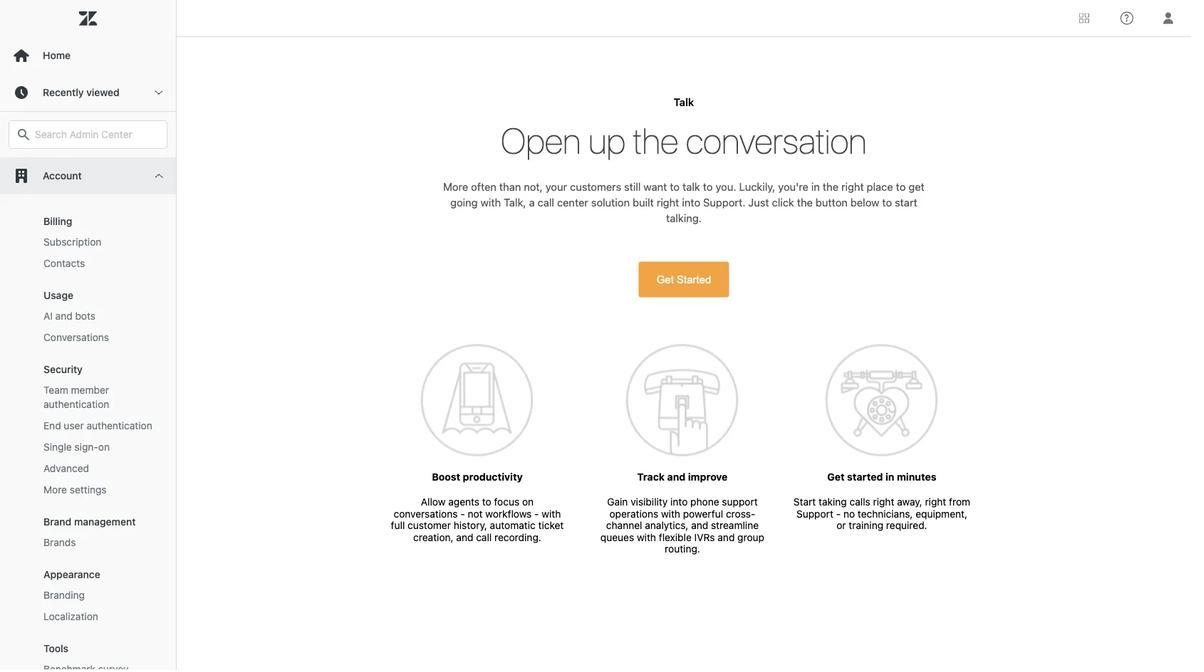 Task type: vqa. For each thing, say whether or not it's contained in the screenshot.
6 within the Views 6
no



Task type: locate. For each thing, give the bounding box(es) containing it.
tree item containing account
[[0, 157, 176, 670]]

usage element
[[43, 290, 73, 301]]

conversations element
[[43, 331, 109, 345]]

brands
[[43, 537, 76, 549]]

authentication inside end user authentication element
[[87, 420, 152, 432]]

tree item
[[0, 157, 176, 670]]

ai
[[43, 310, 53, 322]]

on
[[98, 441, 110, 453]]

single sign-on
[[43, 441, 110, 453]]

single
[[43, 441, 72, 453]]

more settings link
[[38, 480, 162, 501]]

tools element
[[43, 643, 68, 655]]

sign-
[[74, 441, 98, 453]]

authentication
[[43, 399, 109, 410], [87, 420, 152, 432]]

brand
[[43, 516, 71, 528]]

authentication up the on
[[87, 420, 152, 432]]

tree item inside primary element
[[0, 157, 176, 670]]

authentication for member
[[43, 399, 109, 410]]

settings
[[70, 484, 107, 496]]

primary element
[[0, 0, 177, 670]]

authentication down member
[[43, 399, 109, 410]]

management
[[74, 516, 136, 528]]

0 vertical spatial authentication
[[43, 399, 109, 410]]

authentication for user
[[87, 420, 152, 432]]

and
[[55, 310, 72, 322]]

usage
[[43, 290, 73, 301]]

team
[[43, 384, 68, 396]]

contacts link
[[38, 253, 162, 274]]

None search field
[[1, 120, 175, 149]]

brands link
[[38, 532, 162, 554]]

brands element
[[43, 536, 76, 550]]

team member authentication element
[[43, 383, 156, 412]]

recently viewed
[[43, 87, 120, 98]]

more settings element
[[43, 483, 107, 497]]

end user authentication
[[43, 420, 152, 432]]

ai and bots element
[[43, 309, 96, 323]]

advanced link
[[38, 458, 162, 480]]

account
[[43, 170, 82, 182]]

account group
[[0, 195, 176, 670]]

authentication inside team member authentication element
[[43, 399, 109, 410]]

recently
[[43, 87, 84, 98]]

localization element
[[43, 610, 98, 624]]

1 vertical spatial authentication
[[87, 420, 152, 432]]



Task type: describe. For each thing, give the bounding box(es) containing it.
tools
[[43, 643, 68, 655]]

end
[[43, 420, 61, 432]]

team member authentication
[[43, 384, 109, 410]]

user menu image
[[1159, 9, 1178, 27]]

more
[[43, 484, 67, 496]]

advanced
[[43, 463, 89, 475]]

home
[[43, 50, 71, 61]]

home button
[[0, 37, 176, 74]]

Search Admin Center field
[[35, 128, 158, 141]]

appearance
[[43, 569, 100, 581]]

more settings
[[43, 484, 107, 496]]

member
[[71, 384, 109, 396]]

security
[[43, 364, 83, 376]]

bots
[[75, 310, 96, 322]]

user
[[64, 420, 84, 432]]

team member authentication link
[[38, 380, 162, 415]]

single sign-on link
[[38, 437, 162, 458]]

branding element
[[43, 589, 85, 603]]

branding link
[[38, 585, 162, 606]]

security element
[[43, 364, 83, 376]]

contacts element
[[43, 257, 85, 271]]

viewed
[[86, 87, 120, 98]]

advanced element
[[43, 462, 89, 476]]

brand management
[[43, 516, 136, 528]]

help image
[[1121, 12, 1134, 25]]

billing element
[[43, 216, 72, 227]]

branding
[[43, 590, 85, 601]]

localization link
[[38, 606, 162, 628]]

subscription link
[[38, 232, 162, 253]]

subscription element
[[43, 235, 101, 249]]

contacts
[[43, 258, 85, 269]]

appearance element
[[43, 569, 100, 581]]

billing
[[43, 216, 72, 227]]

benchmark survey element
[[43, 663, 129, 670]]

ai and bots
[[43, 310, 96, 322]]

none search field inside primary element
[[1, 120, 175, 149]]

single sign-on element
[[43, 440, 110, 455]]

end user authentication element
[[43, 419, 152, 433]]

brand management element
[[43, 516, 136, 528]]

conversations
[[43, 332, 109, 343]]

account button
[[0, 157, 176, 195]]

subscription
[[43, 236, 101, 248]]

ai and bots link
[[38, 306, 162, 327]]

zendesk products image
[[1079, 13, 1089, 23]]

recently viewed button
[[0, 74, 176, 111]]

conversations link
[[38, 327, 162, 348]]

localization
[[43, 611, 98, 623]]

end user authentication link
[[38, 415, 162, 437]]



